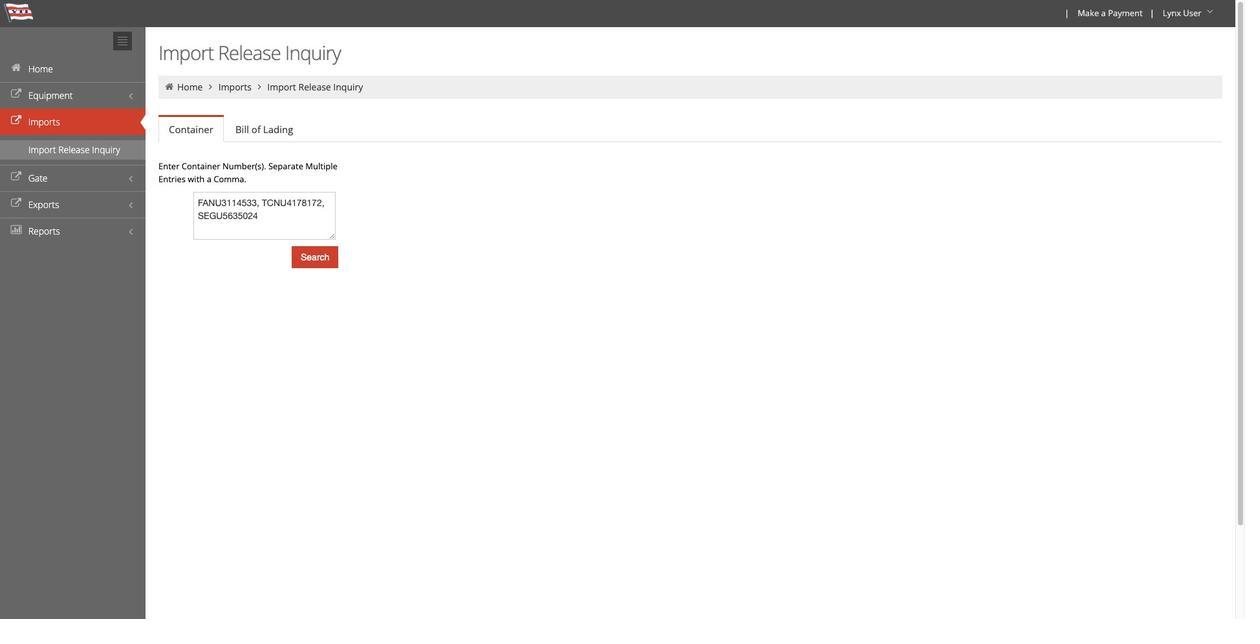Task type: describe. For each thing, give the bounding box(es) containing it.
equipment
[[28, 89, 73, 102]]

bill
[[235, 123, 249, 136]]

0 horizontal spatial import release inquiry link
[[0, 140, 146, 160]]

0 vertical spatial inquiry
[[285, 39, 341, 66]]

lynx user
[[1163, 7, 1202, 19]]

release for the right import release inquiry link
[[299, 81, 331, 93]]

import release inquiry for import release inquiry link to the left
[[28, 144, 120, 156]]

1 vertical spatial imports link
[[0, 109, 146, 135]]

gate link
[[0, 165, 146, 192]]

1 horizontal spatial imports
[[219, 81, 252, 93]]

0 vertical spatial container
[[169, 123, 213, 136]]

enter
[[159, 160, 180, 172]]

exports
[[28, 199, 59, 211]]

make a payment
[[1078, 7, 1143, 19]]

make a payment link
[[1072, 0, 1148, 27]]

1 | from the left
[[1065, 7, 1070, 19]]

external link image for equipment
[[10, 90, 23, 99]]

a inside make a payment link
[[1102, 7, 1106, 19]]

multiple
[[306, 160, 338, 172]]

exports link
[[0, 192, 146, 218]]

number(s).
[[223, 160, 266, 172]]

0 vertical spatial home image
[[10, 63, 23, 72]]

bill of lading link
[[225, 116, 304, 142]]

0 vertical spatial import
[[159, 39, 214, 66]]

entries
[[159, 173, 186, 185]]

bill of lading
[[235, 123, 293, 136]]

a inside enter container number(s).  separate multiple entries with a comma.
[[207, 173, 212, 185]]

angle down image
[[1204, 7, 1217, 16]]

1 horizontal spatial import release inquiry link
[[267, 81, 363, 93]]

external link image
[[10, 173, 23, 182]]

1 horizontal spatial release
[[218, 39, 281, 66]]

lynx
[[1163, 7, 1182, 19]]

user
[[1184, 7, 1202, 19]]

external link image for imports
[[10, 116, 23, 126]]

1 vertical spatial import
[[267, 81, 296, 93]]



Task type: locate. For each thing, give the bounding box(es) containing it.
1 vertical spatial home
[[177, 81, 203, 93]]

home link left angle right icon
[[177, 81, 203, 93]]

0 vertical spatial release
[[218, 39, 281, 66]]

home up equipment
[[28, 63, 53, 75]]

container up with
[[182, 160, 220, 172]]

1 vertical spatial container
[[182, 160, 220, 172]]

import release inquiry link
[[267, 81, 363, 93], [0, 140, 146, 160]]

container link
[[159, 117, 224, 142]]

import release inquiry up angle right image
[[159, 39, 341, 66]]

2 vertical spatial import release inquiry
[[28, 144, 120, 156]]

external link image up external link image
[[10, 116, 23, 126]]

1 horizontal spatial |
[[1150, 7, 1155, 19]]

import release inquiry for the right import release inquiry link
[[267, 81, 363, 93]]

enter container number(s).  separate multiple entries with a comma.
[[159, 160, 338, 185]]

release up angle right image
[[218, 39, 281, 66]]

import up angle right icon
[[159, 39, 214, 66]]

1 vertical spatial home image
[[164, 82, 175, 91]]

lynx user link
[[1158, 0, 1222, 27]]

1 vertical spatial external link image
[[10, 116, 23, 126]]

0 vertical spatial import release inquiry
[[159, 39, 341, 66]]

3 external link image from the top
[[10, 199, 23, 208]]

with
[[188, 173, 205, 185]]

home image left angle right icon
[[164, 82, 175, 91]]

angle right image
[[205, 82, 216, 91]]

import right angle right image
[[267, 81, 296, 93]]

search
[[301, 252, 330, 263]]

1 vertical spatial import release inquiry
[[267, 81, 363, 93]]

external link image
[[10, 90, 23, 99], [10, 116, 23, 126], [10, 199, 23, 208]]

imports link down equipment
[[0, 109, 146, 135]]

gate
[[28, 172, 48, 184]]

release up 'gate' link
[[58, 144, 90, 156]]

0 horizontal spatial imports link
[[0, 109, 146, 135]]

imports down equipment
[[28, 116, 60, 128]]

1 vertical spatial import release inquiry link
[[0, 140, 146, 160]]

search button
[[292, 247, 339, 269]]

1 horizontal spatial home link
[[177, 81, 203, 93]]

0 vertical spatial home
[[28, 63, 53, 75]]

external link image inside exports link
[[10, 199, 23, 208]]

1 horizontal spatial home image
[[164, 82, 175, 91]]

0 horizontal spatial a
[[207, 173, 212, 185]]

1 vertical spatial imports
[[28, 116, 60, 128]]

0 horizontal spatial import
[[28, 144, 56, 156]]

import
[[159, 39, 214, 66], [267, 81, 296, 93], [28, 144, 56, 156]]

2 | from the left
[[1150, 7, 1155, 19]]

0 vertical spatial a
[[1102, 7, 1106, 19]]

reports
[[28, 225, 60, 237]]

release right angle right image
[[299, 81, 331, 93]]

2 vertical spatial import
[[28, 144, 56, 156]]

import release inquiry link right angle right image
[[267, 81, 363, 93]]

| left make
[[1065, 7, 1070, 19]]

2 vertical spatial release
[[58, 144, 90, 156]]

external link image for exports
[[10, 199, 23, 208]]

imports link
[[219, 81, 252, 93], [0, 109, 146, 135]]

home image
[[10, 63, 23, 72], [164, 82, 175, 91]]

reports link
[[0, 218, 146, 245]]

0 horizontal spatial home
[[28, 63, 53, 75]]

external link image up bar chart icon
[[10, 199, 23, 208]]

external link image left equipment
[[10, 90, 23, 99]]

home inside home link
[[28, 63, 53, 75]]

container inside enter container number(s).  separate multiple entries with a comma.
[[182, 160, 220, 172]]

equipment link
[[0, 82, 146, 109]]

of
[[252, 123, 261, 136]]

import up gate
[[28, 144, 56, 156]]

|
[[1065, 7, 1070, 19], [1150, 7, 1155, 19]]

import release inquiry
[[159, 39, 341, 66], [267, 81, 363, 93], [28, 144, 120, 156]]

a right with
[[207, 173, 212, 185]]

external link image inside equipment link
[[10, 90, 23, 99]]

comma.
[[214, 173, 247, 185]]

home image up equipment link
[[10, 63, 23, 72]]

2 horizontal spatial import
[[267, 81, 296, 93]]

0 vertical spatial external link image
[[10, 90, 23, 99]]

home link
[[0, 56, 146, 82], [177, 81, 203, 93]]

imports
[[219, 81, 252, 93], [28, 116, 60, 128]]

lading
[[263, 123, 293, 136]]

container
[[169, 123, 213, 136], [182, 160, 220, 172]]

a
[[1102, 7, 1106, 19], [207, 173, 212, 185]]

| left the lynx
[[1150, 7, 1155, 19]]

None text field
[[193, 192, 336, 240]]

separate
[[268, 160, 303, 172]]

import release inquiry up 'gate' link
[[28, 144, 120, 156]]

make
[[1078, 7, 1100, 19]]

home link up equipment
[[0, 56, 146, 82]]

0 horizontal spatial |
[[1065, 7, 1070, 19]]

1 horizontal spatial a
[[1102, 7, 1106, 19]]

0 horizontal spatial imports
[[28, 116, 60, 128]]

1 external link image from the top
[[10, 90, 23, 99]]

1 horizontal spatial imports link
[[219, 81, 252, 93]]

1 horizontal spatial import
[[159, 39, 214, 66]]

home
[[28, 63, 53, 75], [177, 81, 203, 93]]

import release inquiry right angle right image
[[267, 81, 363, 93]]

release
[[218, 39, 281, 66], [299, 81, 331, 93], [58, 144, 90, 156]]

imports link right angle right icon
[[219, 81, 252, 93]]

0 horizontal spatial release
[[58, 144, 90, 156]]

a right make
[[1102, 7, 1106, 19]]

2 vertical spatial external link image
[[10, 199, 23, 208]]

home left angle right icon
[[177, 81, 203, 93]]

1 horizontal spatial home
[[177, 81, 203, 93]]

bar chart image
[[10, 226, 23, 235]]

release for import release inquiry link to the left
[[58, 144, 90, 156]]

2 horizontal spatial release
[[299, 81, 331, 93]]

0 horizontal spatial home image
[[10, 63, 23, 72]]

0 horizontal spatial home link
[[0, 56, 146, 82]]

payment
[[1109, 7, 1143, 19]]

inquiry
[[285, 39, 341, 66], [333, 81, 363, 93], [92, 144, 120, 156]]

angle right image
[[254, 82, 265, 91]]

1 vertical spatial inquiry
[[333, 81, 363, 93]]

1 vertical spatial release
[[299, 81, 331, 93]]

import release inquiry link up 'gate' link
[[0, 140, 146, 160]]

2 vertical spatial inquiry
[[92, 144, 120, 156]]

2 external link image from the top
[[10, 116, 23, 126]]

1 vertical spatial a
[[207, 173, 212, 185]]

0 vertical spatial imports
[[219, 81, 252, 93]]

0 vertical spatial import release inquiry link
[[267, 81, 363, 93]]

container up enter
[[169, 123, 213, 136]]

imports right angle right icon
[[219, 81, 252, 93]]

0 vertical spatial imports link
[[219, 81, 252, 93]]



Task type: vqa. For each thing, say whether or not it's contained in the screenshot.
the .
no



